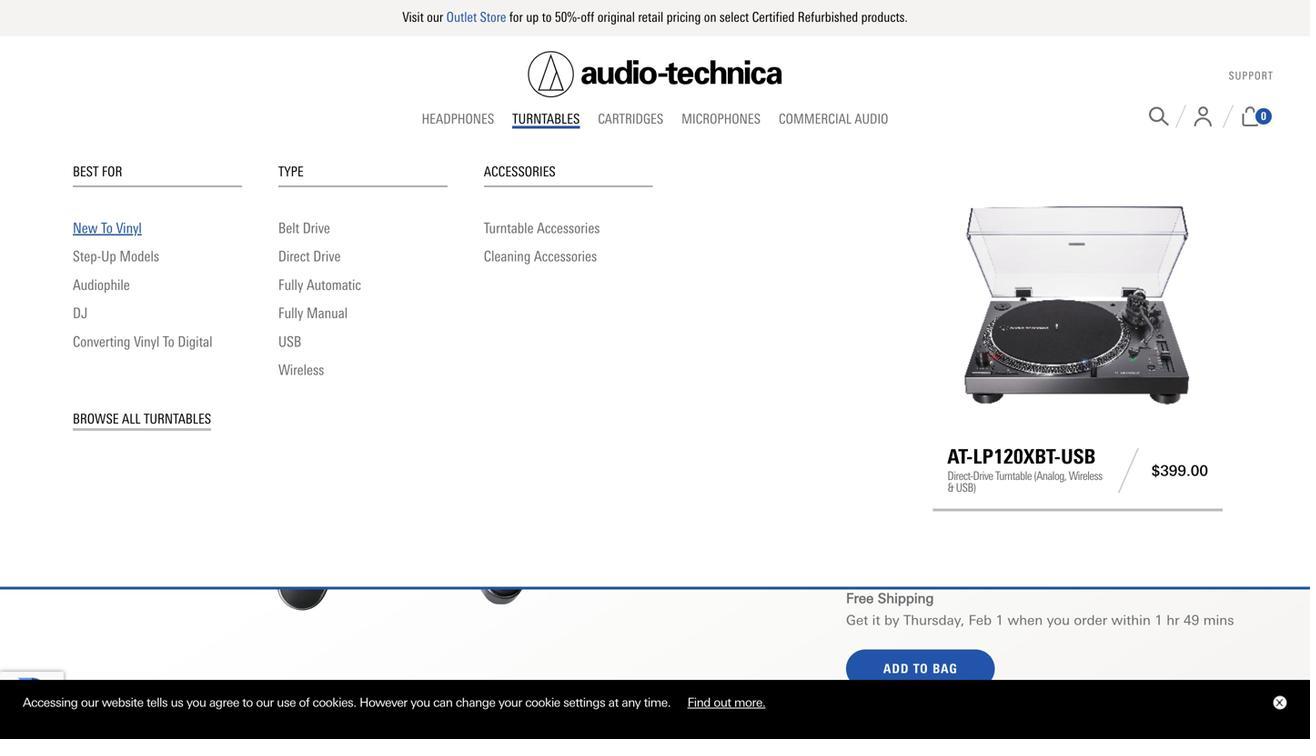 Task type: describe. For each thing, give the bounding box(es) containing it.
drive for direct drive
[[313, 248, 341, 265]]

magnifying glass image
[[1149, 106, 1169, 126]]

your
[[498, 696, 522, 710]]

usb link
[[278, 330, 447, 354]]

browse all turntables
[[73, 411, 211, 428]]

1 review
[[1137, 443, 1185, 456]]

more.
[[734, 696, 765, 710]]

cookies.
[[313, 696, 356, 710]]

support
[[1229, 70, 1274, 82]]

fully for fully automatic
[[278, 276, 303, 294]]

headphones link
[[413, 111, 503, 129]]

accessories link
[[484, 164, 653, 187]]

store logo image
[[528, 51, 782, 98]]

0 horizontal spatial 1
[[996, 613, 1004, 629]]

for
[[509, 9, 523, 25]]

accessories for turntable
[[537, 220, 600, 237]]

cleaning accessories link
[[484, 244, 653, 269]]

cartridges link
[[589, 111, 672, 129]]

0 horizontal spatial you
[[186, 696, 206, 710]]

visit our outlet store for up to 50%-off original retail pricing on select certified refurbished products.
[[402, 9, 908, 25]]

original
[[597, 9, 635, 25]]

drive for belt drive
[[303, 220, 330, 237]]

select
[[720, 9, 749, 25]]

settings
[[563, 696, 605, 710]]

twx7
[[935, 340, 1046, 398]]

for
[[102, 164, 122, 180]]

step-up models
[[73, 248, 159, 265]]

step-
[[73, 248, 101, 265]]

0 vertical spatial vinyl
[[116, 220, 142, 237]]

pricing
[[666, 9, 701, 25]]

fully automatic link
[[278, 273, 447, 298]]

hr
[[1167, 613, 1180, 629]]

&
[[947, 481, 954, 496]]

usb inside at-lp120xbt-usb direct-drive turntable (analog, wireless & usb)
[[1061, 445, 1095, 469]]

usb)
[[956, 481, 976, 496]]

headphones
[[422, 111, 494, 127]]

new
[[73, 220, 98, 237]]

0 vertical spatial accessories
[[484, 164, 556, 180]]

within
[[1111, 613, 1151, 629]]

order
[[1074, 613, 1107, 629]]

ath twx7 image
[[72, 169, 738, 740]]

on
[[704, 9, 716, 25]]

2 horizontal spatial divider line image
[[1223, 105, 1234, 128]]

manual
[[307, 305, 348, 322]]

turntable accessories
[[484, 220, 600, 237]]

free shipping get it by thursday, feb 1 when you order within 1 hr 49 mins
[[846, 591, 1234, 629]]

direct drive link
[[278, 244, 447, 269]]

wireless link
[[278, 358, 447, 383]]

turntable inside turntable accessories link
[[484, 220, 534, 237]]

refurbished
[[798, 9, 858, 25]]

website
[[102, 696, 143, 710]]

time.
[[644, 696, 671, 710]]

thursday,
[[903, 613, 965, 629]]

fully automatic
[[278, 276, 361, 294]]

browse
[[73, 411, 119, 428]]

it
[[872, 613, 880, 629]]

best for
[[73, 164, 122, 180]]

audiophile
[[73, 276, 130, 294]]

products.
[[861, 9, 908, 25]]

find out more.
[[687, 696, 765, 710]]

0 horizontal spatial divider line image
[[1106, 448, 1151, 494]]

breadcrumb element
[[0, 136, 1310, 169]]

(analog,
[[1034, 470, 1066, 484]]

1 vertical spatial vinyl
[[134, 333, 159, 351]]

accessing our website tells us you agree to our use of cookies. however you can change your cookie settings at any time.
[[23, 696, 674, 710]]

to inside "converting vinyl to digital" link
[[163, 333, 174, 351]]

1 horizontal spatial divider line image
[[1175, 105, 1186, 128]]

you inside free shipping get it by thursday, feb 1 when you order within 1 hr 49 mins
[[1047, 613, 1070, 629]]

us
[[171, 696, 183, 710]]

direct drive
[[278, 248, 341, 265]]

up
[[101, 248, 116, 265]]

review
[[1146, 443, 1185, 456]]

fully manual link
[[278, 301, 447, 326]]

step-up models link
[[73, 244, 242, 269]]

mins
[[1203, 613, 1234, 629]]

50%-
[[555, 9, 581, 25]]

cleaning accessories
[[484, 248, 597, 265]]

cross image
[[1275, 700, 1283, 707]]

by
[[884, 613, 899, 629]]

free
[[846, 591, 874, 607]]

converting
[[73, 333, 130, 351]]

turntables link
[[503, 111, 589, 129]]

basket image
[[1240, 106, 1261, 126]]

retail
[[638, 9, 663, 25]]

1 horizontal spatial our
[[256, 696, 274, 710]]

dj link
[[73, 301, 242, 326]]

automatic
[[307, 276, 361, 294]]

use
[[277, 696, 296, 710]]



Task type: locate. For each thing, give the bounding box(es) containing it.
outlet
[[446, 9, 477, 25]]

1 horizontal spatial you
[[410, 696, 430, 710]]

when
[[1007, 613, 1043, 629]]

1 horizontal spatial 1
[[1137, 443, 1143, 456]]

belt
[[278, 220, 299, 237]]

find
[[687, 696, 710, 710]]

2 horizontal spatial our
[[427, 9, 443, 25]]

1 left "review"
[[1137, 443, 1143, 456]]

shipping
[[878, 591, 934, 607]]

any
[[622, 696, 641, 710]]

you right "us"
[[186, 696, 206, 710]]

0 vertical spatial drive
[[303, 220, 330, 237]]

audio
[[855, 111, 888, 127]]

drive right the belt
[[303, 220, 330, 237]]

wireless right (analog, on the bottom of page
[[1069, 470, 1102, 484]]

to left digital
[[163, 333, 174, 351]]

models
[[120, 248, 159, 265]]

0 vertical spatial to
[[542, 9, 552, 25]]

can
[[433, 696, 453, 710]]

cartridges
[[598, 111, 663, 127]]

converting vinyl to digital link
[[73, 330, 242, 354]]

usb up (analog, on the bottom of page
[[1061, 445, 1095, 469]]

store
[[480, 9, 506, 25]]

you left can
[[410, 696, 430, 710]]

digital
[[178, 333, 212, 351]]

0 vertical spatial turntable
[[484, 220, 534, 237]]

1 vertical spatial to
[[163, 333, 174, 351]]

microphones link
[[672, 111, 770, 129]]

0 vertical spatial usb
[[278, 333, 301, 351]]

turntable accessories link
[[484, 216, 653, 241]]

at lp120xbt usb image
[[947, 180, 1208, 440]]

new to vinyl
[[73, 220, 142, 237]]

turntable up cleaning
[[484, 220, 534, 237]]

2 horizontal spatial 1
[[1155, 613, 1163, 629]]

lp120xbt-
[[973, 445, 1061, 469]]

1 horizontal spatial to
[[242, 696, 253, 710]]

our for visit
[[427, 9, 443, 25]]

our for accessing
[[81, 696, 99, 710]]

0
[[1261, 110, 1266, 123]]

divider line image right magnifying glass image
[[1175, 105, 1186, 128]]

belt drive
[[278, 220, 330, 237]]

accessories down the turntables link
[[484, 164, 556, 180]]

0 horizontal spatial to
[[163, 333, 174, 351]]

belt drive link
[[278, 216, 447, 241]]

0 link
[[1240, 106, 1274, 126]]

0 horizontal spatial wireless
[[278, 362, 324, 379]]

2 horizontal spatial you
[[1047, 613, 1070, 629]]

2 vertical spatial to
[[242, 696, 253, 710]]

our left website
[[81, 696, 99, 710]]

0 vertical spatial wireless
[[278, 362, 324, 379]]

1 horizontal spatial wireless
[[1069, 470, 1102, 484]]

at-
[[947, 445, 973, 469]]

find out more. link
[[674, 689, 779, 717]]

our left use
[[256, 696, 274, 710]]

1 left hr
[[1155, 613, 1163, 629]]

0 vertical spatial fully
[[278, 276, 303, 294]]

1 vertical spatial turntable
[[995, 470, 1032, 484]]

1 vertical spatial usb
[[1061, 445, 1095, 469]]

to
[[542, 9, 552, 25], [163, 333, 174, 351], [242, 696, 253, 710]]

1 vertical spatial fully
[[278, 305, 303, 322]]

usb
[[278, 333, 301, 351], [1061, 445, 1095, 469]]

tells
[[146, 696, 168, 710]]

drive inside at-lp120xbt-usb direct-drive turntable (analog, wireless & usb)
[[973, 470, 993, 484]]

fully down direct
[[278, 276, 303, 294]]

wireless inside at-lp120xbt-usb direct-drive turntable (analog, wireless & usb)
[[1069, 470, 1102, 484]]

new to vinyl link
[[73, 216, 242, 241]]

accessories
[[484, 164, 556, 180], [537, 220, 600, 237], [534, 248, 597, 265]]

off
[[581, 9, 594, 25]]

1 fully from the top
[[278, 276, 303, 294]]

1 vertical spatial wireless
[[1069, 470, 1102, 484]]

accessing
[[23, 696, 78, 710]]

drive inside "link"
[[313, 248, 341, 265]]

49
[[1184, 613, 1199, 629]]

at-lp120xbt-usb direct-drive turntable (analog, wireless & usb)
[[947, 445, 1102, 496]]

vinyl
[[116, 220, 142, 237], [134, 333, 159, 351]]

you
[[1047, 613, 1070, 629], [186, 696, 206, 710], [410, 696, 430, 710]]

1 horizontal spatial turntables
[[512, 111, 580, 127]]

0 horizontal spatial usb
[[278, 333, 301, 351]]

direct-
[[947, 470, 973, 484]]

2 vertical spatial drive
[[973, 470, 993, 484]]

divider line image
[[1175, 105, 1186, 128], [1223, 105, 1234, 128], [1106, 448, 1151, 494]]

accessories for cleaning
[[534, 248, 597, 265]]

1 vertical spatial drive
[[313, 248, 341, 265]]

commercial
[[779, 111, 852, 127]]

accessories down turntable accessories link
[[534, 248, 597, 265]]

0 horizontal spatial turntables
[[144, 411, 211, 428]]

our right visit at the left
[[427, 9, 443, 25]]

at
[[608, 696, 618, 710]]

wireless
[[278, 362, 324, 379], [1069, 470, 1102, 484]]

divider line image right (analog, on the bottom of page
[[1106, 448, 1151, 494]]

type
[[278, 164, 304, 180]]

0 horizontal spatial turntable
[[484, 220, 534, 237]]

wireless inside wireless link
[[278, 362, 324, 379]]

drive right & on the right bottom of the page
[[973, 470, 993, 484]]

1 horizontal spatial usb
[[1061, 445, 1095, 469]]

1 review link
[[1137, 443, 1185, 456]]

fully
[[278, 276, 303, 294], [278, 305, 303, 322]]

1 horizontal spatial turntable
[[995, 470, 1032, 484]]

fully manual
[[278, 305, 348, 322]]

accessories up "cleaning accessories" link
[[537, 220, 600, 237]]

turntable
[[484, 220, 534, 237], [995, 470, 1032, 484]]

turntables up "accessories" link at the left
[[512, 111, 580, 127]]

2 fully from the top
[[278, 305, 303, 322]]

microphones
[[682, 111, 761, 127]]

change
[[456, 696, 495, 710]]

to right up
[[542, 9, 552, 25]]

turntable inside at-lp120xbt-usb direct-drive turntable (analog, wireless & usb)
[[995, 470, 1032, 484]]

dj
[[73, 305, 88, 322]]

up
[[526, 9, 539, 25]]

1 right 'feb'
[[996, 613, 1004, 629]]

all
[[122, 411, 141, 428]]

0 horizontal spatial our
[[81, 696, 99, 710]]

vinyl right to
[[116, 220, 142, 237]]

to right agree
[[242, 696, 253, 710]]

2 horizontal spatial to
[[542, 9, 552, 25]]

agree
[[209, 696, 239, 710]]

ath-twx7
[[846, 340, 1046, 398]]

to
[[101, 220, 113, 237]]

direct
[[278, 248, 310, 265]]

outlet store link
[[446, 9, 506, 25]]

fully left manual
[[278, 305, 303, 322]]

you left order
[[1047, 613, 1070, 629]]

wireless down fully manual
[[278, 362, 324, 379]]

drive up automatic on the left of the page
[[313, 248, 341, 265]]

vinyl down dj link in the top of the page
[[134, 333, 159, 351]]

best
[[73, 164, 99, 180]]

$399.00
[[1151, 462, 1208, 479]]

turntables right all
[[144, 411, 211, 428]]

cleaning
[[484, 248, 531, 265]]

certified
[[752, 9, 795, 25]]

None submit
[[846, 650, 995, 689]]

our
[[427, 9, 443, 25], [81, 696, 99, 710], [256, 696, 274, 710]]

turntable down lp120xbt-
[[995, 470, 1032, 484]]

fully for fully manual
[[278, 305, 303, 322]]

0 vertical spatial turntables
[[512, 111, 580, 127]]

1 vertical spatial accessories
[[537, 220, 600, 237]]

1 vertical spatial turntables
[[144, 411, 211, 428]]

cookie
[[525, 696, 560, 710]]

commercial audio link
[[770, 111, 897, 129]]

browse all turntables link
[[73, 408, 211, 431]]

ath-
[[846, 340, 935, 398]]

feb
[[968, 613, 992, 629]]

turntables
[[512, 111, 580, 127], [144, 411, 211, 428]]

2 vertical spatial accessories
[[534, 248, 597, 265]]

get
[[846, 613, 868, 629]]

usb down fully manual
[[278, 333, 301, 351]]

divider line image left the "basket" image at top
[[1223, 105, 1234, 128]]

support link
[[1229, 70, 1274, 82]]



Task type: vqa. For each thing, say whether or not it's contained in the screenshot.
Learn More associated with Symetrix
no



